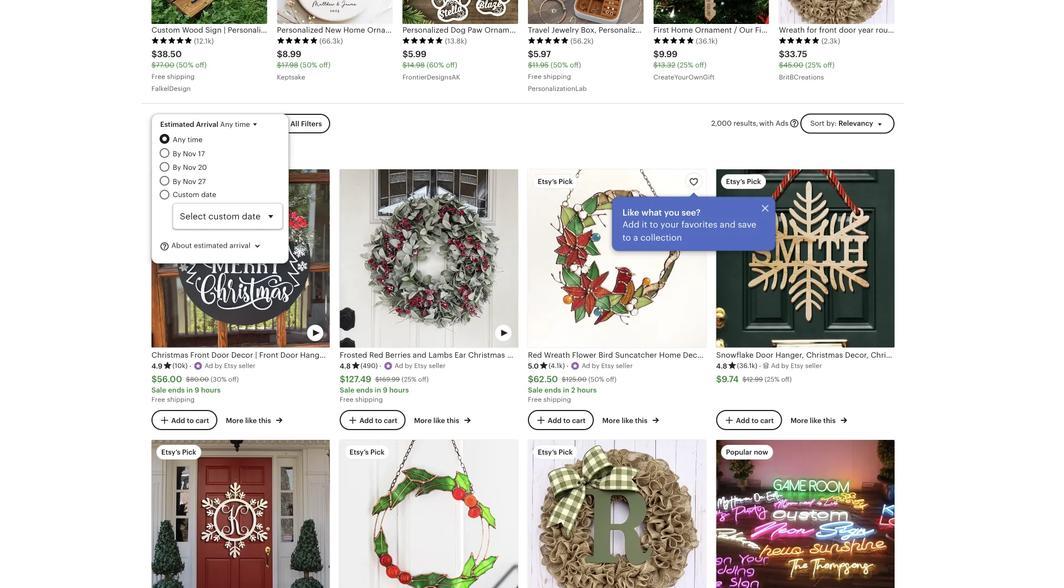Task type: describe. For each thing, give the bounding box(es) containing it.
free for 56.00
[[151, 396, 165, 404]]

12.99
[[747, 376, 763, 384]]

(30%
[[211, 376, 227, 384]]

to for 127.49
[[375, 417, 382, 425]]

2,000
[[711, 120, 732, 128]]

frontierdesignsak
[[402, 74, 460, 81]]

favorites
[[681, 220, 717, 230]]

first home ornament / our first christmas / new home gift / housewarming gift / christmas ornament / first home gift / wood key ornament image
[[653, 0, 769, 24]]

red wreath flower bird suncatcher home decor nature ornament window wall hangings cling art stain glass image
[[528, 170, 706, 348]]

45.00
[[783, 61, 803, 69]]

add up popular
[[736, 417, 750, 425]]

etsy for 127.49
[[414, 363, 427, 370]]

off) for 8.99
[[319, 61, 331, 69]]

4 d from the left
[[775, 363, 780, 370]]

1 front from the left
[[190, 351, 209, 360]]

(50% for 38.50
[[176, 61, 193, 69]]

shipping for 62.50
[[543, 396, 571, 404]]

more for 56.00
[[226, 417, 243, 425]]

any inside 'select an estimated delivery date' option group
[[173, 136, 186, 144]]

hours for 127.49
[[389, 387, 409, 395]]

5 out of 5 stars image for 9.99
[[653, 37, 694, 45]]

by nov 17 link
[[173, 148, 283, 159]]

(490)
[[361, 363, 378, 370]]

d for 127.49
[[399, 363, 403, 370]]

0 horizontal spatial (36.1k)
[[696, 37, 718, 45]]

off) for 38.50
[[195, 61, 207, 69]]

4 more like this link from the left
[[791, 415, 847, 426]]

2 hanger from the left
[[376, 351, 403, 360]]

by for by nov 27
[[173, 178, 181, 186]]

frosted red berries and lambs ear christmas holiday wreath for front door, rustic farmhouse wall decor, christmas gift for home, with ribbon image
[[340, 170, 518, 348]]

0 vertical spatial any
[[220, 120, 233, 129]]

$ 5.97 $ 11.95 (50% off) free shipping personalizationlab
[[528, 50, 587, 92]]

arrival
[[196, 120, 218, 129]]

$ up 13.32
[[653, 50, 659, 59]]

add to cart button for 62.50
[[528, 411, 594, 431]]

4 more like this from the left
[[791, 417, 837, 425]]

4 like from the left
[[810, 417, 822, 425]]

off) for 127.49
[[418, 376, 429, 384]]

$ 127.49 $ 169.99 (25% off) sale ends in 9 hours free shipping
[[340, 375, 429, 404]]

this for 56.00
[[259, 417, 271, 425]]

$ 33.75 $ 45.00 (25% off) britbcreations
[[779, 50, 835, 81]]

8.99
[[283, 50, 301, 59]]

with
[[759, 120, 774, 128]]

(50% for 8.99
[[300, 61, 317, 69]]

estimated
[[194, 242, 228, 250]]

4.9
[[151, 362, 163, 370]]

(2.3k)
[[821, 37, 840, 45]]

add to cart button for 56.00
[[151, 411, 217, 431]]

sort
[[810, 120, 825, 128]]

38.50
[[157, 50, 182, 59]]

17.98
[[281, 61, 298, 69]]

ends for 56.00
[[168, 387, 185, 395]]

by for by nov 17
[[173, 150, 181, 158]]

a for 127.49
[[395, 363, 399, 370]]

$ up createyourowngift
[[653, 61, 658, 69]]

wood
[[333, 351, 354, 360]]

5.0
[[528, 362, 539, 370]]

more like this for 62.50
[[602, 417, 649, 425]]

like what you see? add it to your favorites and save to a collection
[[622, 208, 756, 243]]

9.99
[[659, 50, 678, 59]]

add to cart for 62.50
[[548, 417, 586, 425]]

2,000 results,
[[711, 120, 758, 128]]

(50% for 62.50
[[588, 376, 604, 384]]

off) for 56.00
[[228, 376, 239, 384]]

4 this from the left
[[823, 417, 836, 425]]

$ left 12.99
[[716, 375, 722, 385]]

(13.8k)
[[445, 37, 467, 45]]

27
[[198, 178, 206, 186]]

nov for 20
[[183, 164, 196, 172]]

in for 62.50
[[563, 387, 569, 395]]

more for 127.49
[[414, 417, 432, 425]]

17
[[198, 150, 205, 158]]

4 a d by etsy seller from the left
[[771, 363, 822, 370]]

product video element for custom neon sign | neon sign | wedding signs | name neon sign | led neon light sign | wedding bridesmaid gifts | wall decor | home decor image
[[716, 441, 895, 588]]

all filters button
[[271, 114, 330, 134]]

any time
[[173, 136, 203, 144]]

nov for 17
[[183, 150, 196, 158]]

personalized new home ornament - new home christmas ornament - wreath new house ornament image
[[277, 0, 393, 24]]

add for 56.00
[[171, 417, 185, 425]]

56.00
[[157, 375, 182, 385]]

4 by from the left
[[781, 363, 789, 370]]

hours for 56.00
[[201, 387, 221, 395]]

add for 127.49
[[359, 417, 373, 425]]

all
[[290, 120, 299, 128]]

results,
[[734, 120, 758, 128]]

$ up 45.00
[[779, 50, 785, 59]]

(25% for 33.75
[[805, 61, 821, 69]]

cart for 127.49
[[384, 417, 397, 425]]

$ up personalizationlab
[[528, 61, 532, 69]]

by nov 20 link
[[173, 162, 283, 173]]

free for 62.50
[[528, 396, 542, 404]]

see?
[[682, 208, 701, 218]]

(25% for 9.99
[[677, 61, 693, 69]]

shipping inside $ 38.50 $ 77.00 (50% off) free shipping falkeldesign
[[167, 73, 195, 80]]

free inside $ 5.97 $ 11.95 (50% off) free shipping personalizationlab
[[528, 73, 542, 80]]

about estimated arrival
[[169, 242, 250, 250]]

2 christmas from the left
[[409, 351, 446, 360]]

3 | from the left
[[405, 351, 407, 360]]

off) for 9.99
[[695, 61, 707, 69]]

$ up the keptsake
[[277, 61, 281, 69]]

you
[[664, 208, 679, 218]]

5 out of 5 stars image for 38.50
[[151, 37, 192, 45]]

popular
[[726, 449, 752, 457]]

pick for stain glass christmas green wreath suncatcher home decor window wall hangings cling art plumage suspender image
[[370, 449, 385, 457]]

$ down 5.0
[[528, 375, 533, 385]]

77.00
[[156, 61, 174, 69]]

etsy's pick for red wreath flower bird suncatcher home decor nature ornament window wall hangings cling art stain glass image
[[538, 178, 573, 186]]

collection
[[640, 233, 682, 243]]

$ down 4.9
[[151, 375, 157, 385]]

to down like
[[622, 233, 631, 243]]

4 add to cart button from the left
[[716, 411, 782, 431]]

personalized dog paw ornament | custom pet christmas ornament | animal 2023 ornament image
[[402, 0, 518, 24]]

(56.2k)
[[570, 37, 594, 45]]

like for 56.00
[[245, 417, 257, 425]]

$ 9.99 $ 13.32 (25% off) createyourowngift
[[653, 50, 715, 81]]

your
[[661, 220, 679, 230]]

by for 56.00
[[215, 363, 222, 370]]

this for 127.49
[[447, 417, 459, 425]]

$ up 17.98
[[277, 50, 283, 59]]

to right it
[[650, 220, 658, 230]]

(12.1k)
[[194, 37, 214, 45]]

product video element for frosted red berries and lambs ear christmas holiday wreath for front door, rustic farmhouse wall decor, christmas gift for home, with ribbon image
[[340, 170, 518, 348]]

(66.3k)
[[319, 37, 343, 45]]

11.95
[[532, 61, 549, 69]]

a d by etsy seller for 62.50
[[582, 363, 633, 370]]

nov for 27
[[183, 178, 196, 186]]

tooltip containing like what you see?
[[612, 194, 776, 251]]

product video element for wreath for front door year round, burlap wreath with initial, personalized gift, for fall, farmhouse, housewarming wedding, outdoor decor image to the bottom
[[528, 441, 706, 588]]

any time link
[[173, 134, 283, 145]]

· for 56.00
[[189, 362, 191, 370]]

etsy's for stain glass christmas green wreath suncatcher home decor window wall hangings cling art plumage suspender image
[[350, 449, 369, 457]]

4 more from the left
[[791, 417, 808, 425]]

$ 9.74 $ 12.99 (25% off)
[[716, 375, 792, 385]]

like for 127.49
[[433, 417, 445, 425]]

etsy's pick for "snowflake door hanger, christmas decor, christmas decorations, holiday decor, farmhouse christmas, rustic christmas, holiday door hanger" image
[[726, 178, 761, 186]]

$ up "11.95"
[[528, 50, 534, 59]]

$ 8.99 $ 17.98 (50% off) keptsake
[[277, 50, 331, 81]]

seller for 56.00
[[239, 363, 256, 370]]

stain glass christmas green wreath suncatcher home decor window wall hangings cling art plumage suspender image
[[340, 441, 518, 588]]

1 horizontal spatial (36.1k)
[[737, 363, 757, 370]]

5.99
[[408, 50, 426, 59]]

· for 62.50
[[567, 362, 569, 370]]

3 door from the left
[[356, 351, 374, 360]]

etsy's pick for stain glass christmas green wreath suncatcher home decor window wall hangings cling art plumage suspender image
[[350, 449, 385, 457]]

like for 62.50
[[622, 417, 633, 425]]

snowflake monogram- holiday wooden monogram letters - interlocking script, door hanger wreath- christmas, winter holiday decoration image
[[151, 441, 330, 588]]

14.98
[[407, 61, 425, 69]]

off) for 33.75
[[823, 61, 835, 69]]

date
[[201, 191, 216, 199]]

custom date
[[173, 191, 216, 199]]

169.99
[[379, 376, 400, 384]]

sort by: relevancy
[[810, 120, 873, 128]]

hours for 62.50
[[577, 387, 597, 395]]

createyourowngift
[[653, 74, 715, 81]]

$ 38.50 $ 77.00 (50% off) free shipping falkeldesign
[[151, 50, 207, 92]]

33.75
[[785, 50, 807, 59]]

with ads
[[759, 120, 788, 128]]

in for 127.49
[[375, 387, 381, 395]]

product video element for snowflake monogram- holiday wooden monogram letters - interlocking script, door hanger wreath- christmas, winter holiday decoration image
[[151, 441, 330, 588]]

62.50
[[533, 375, 558, 385]]

time inside any time link
[[187, 136, 203, 144]]

etsy for 56.00
[[224, 363, 237, 370]]

more like this link for 62.50
[[602, 415, 659, 426]]



Task type: vqa. For each thing, say whether or not it's contained in the screenshot.
"$ 172.70 $ 203.18 (15% off) Free shipping" on the left
no



Task type: locate. For each thing, give the bounding box(es) containing it.
1 horizontal spatial etsy's pick link
[[340, 441, 518, 588]]

5 out of 5 stars image for 8.99
[[277, 37, 318, 45]]

(25% up britbcreations
[[805, 61, 821, 69]]

hours inside $ 56.00 $ 80.00 (30% off) sale ends in 9 hours free shipping
[[201, 387, 221, 395]]

4 · from the left
[[759, 362, 761, 370]]

ends inside $ 56.00 $ 80.00 (30% off) sale ends in 9 hours free shipping
[[168, 387, 185, 395]]

$ down wood
[[340, 375, 345, 385]]

shipping for 56.00
[[167, 396, 195, 404]]

add to cart button for 127.49
[[340, 411, 406, 431]]

2 a d by etsy seller from the left
[[395, 363, 446, 370]]

2 · from the left
[[379, 362, 382, 370]]

add inside the like what you see? add it to your favorites and save to a collection
[[622, 220, 640, 230]]

off) inside $ 5.99 $ 14.98 (60% off) frontierdesignsak
[[446, 61, 457, 69]]

80.00
[[190, 376, 209, 384]]

4 cart from the left
[[760, 417, 774, 425]]

$ 5.99 $ 14.98 (60% off) frontierdesignsak
[[402, 50, 460, 81]]

off) right 12.99
[[781, 376, 792, 384]]

front
[[190, 351, 209, 360], [259, 351, 278, 360]]

ends for 62.50
[[545, 387, 561, 395]]

0 horizontal spatial |
[[255, 351, 257, 360]]

2 horizontal spatial sale
[[528, 387, 543, 395]]

seller for 62.50
[[616, 363, 633, 370]]

free down "11.95"
[[528, 73, 542, 80]]

hours inside $ 62.50 $ 125.00 (50% off) sale ends in 2 hours free shipping
[[577, 387, 597, 395]]

free down 127.49
[[340, 396, 353, 404]]

shipping inside $ 62.50 $ 125.00 (50% off) sale ends in 2 hours free shipping
[[543, 396, 571, 404]]

in down 80.00
[[187, 387, 193, 395]]

hours
[[201, 387, 221, 395], [389, 387, 409, 395], [577, 387, 597, 395]]

d for 56.00
[[209, 363, 213, 370]]

off) inside $ 62.50 $ 125.00 (50% off) sale ends in 2 hours free shipping
[[606, 376, 617, 384]]

2 horizontal spatial etsy's pick link
[[528, 441, 706, 588]]

3 etsy from the left
[[601, 363, 614, 370]]

like
[[245, 417, 257, 425], [433, 417, 445, 425], [622, 417, 633, 425], [810, 417, 822, 425]]

$
[[151, 50, 157, 59], [277, 50, 283, 59], [402, 50, 408, 59], [528, 50, 534, 59], [653, 50, 659, 59], [779, 50, 785, 59], [151, 61, 156, 69], [277, 61, 281, 69], [402, 61, 407, 69], [528, 61, 532, 69], [653, 61, 658, 69], [779, 61, 783, 69], [151, 375, 157, 385], [340, 375, 345, 385], [528, 375, 533, 385], [716, 375, 722, 385], [186, 376, 190, 384], [375, 376, 379, 384], [562, 376, 566, 384], [742, 376, 747, 384]]

by
[[215, 363, 222, 370], [405, 363, 412, 370], [592, 363, 600, 370], [781, 363, 789, 370]]

by nov 17
[[173, 150, 205, 158]]

shipping inside $ 127.49 $ 169.99 (25% off) sale ends in 9 hours free shipping
[[355, 396, 383, 404]]

(25% inside $ 9.99 $ 13.32 (25% off) createyourowngift
[[677, 61, 693, 69]]

a d by etsy seller for 56.00
[[205, 363, 256, 370]]

3 by from the top
[[173, 178, 181, 186]]

0 horizontal spatial christmas
[[151, 351, 188, 360]]

2 horizontal spatial in
[[563, 387, 569, 395]]

free
[[151, 73, 165, 80], [528, 73, 542, 80], [151, 396, 165, 404], [340, 396, 353, 404], [528, 396, 542, 404]]

0 horizontal spatial door
[[211, 351, 229, 360]]

3 seller from the left
[[616, 363, 633, 370]]

1 horizontal spatial ends
[[356, 387, 373, 395]]

5 out of 5 stars image up 9.99
[[653, 37, 694, 45]]

cart
[[196, 417, 209, 425], [384, 417, 397, 425], [572, 417, 586, 425], [760, 417, 774, 425]]

door
[[211, 351, 229, 360], [280, 351, 298, 360], [356, 351, 374, 360]]

in inside $ 56.00 $ 80.00 (30% off) sale ends in 9 hours free shipping
[[187, 387, 193, 395]]

sale inside $ 127.49 $ 169.99 (25% off) sale ends in 9 hours free shipping
[[340, 387, 355, 395]]

what
[[641, 208, 662, 218]]

sale for 127.49
[[340, 387, 355, 395]]

it
[[642, 220, 647, 230]]

ends inside $ 127.49 $ 169.99 (25% off) sale ends in 9 hours free shipping
[[356, 387, 373, 395]]

popular now
[[726, 449, 768, 457]]

by up bestseller
[[173, 164, 181, 172]]

1 horizontal spatial in
[[375, 387, 381, 395]]

1 add to cart button from the left
[[151, 411, 217, 431]]

to for 62.50
[[563, 417, 570, 425]]

4 5 out of 5 stars image from the left
[[528, 37, 569, 45]]

by up the custom
[[173, 178, 181, 186]]

add to cart button down 2
[[528, 411, 594, 431]]

127.49
[[345, 375, 371, 385]]

cart down $ 56.00 $ 80.00 (30% off) sale ends in 9 hours free shipping
[[196, 417, 209, 425]]

front right the decor
[[259, 351, 278, 360]]

(50% inside $ 38.50 $ 77.00 (50% off) free shipping falkeldesign
[[176, 61, 193, 69]]

2 seller from the left
[[429, 363, 446, 370]]

$ down (4.1k)
[[562, 376, 566, 384]]

4 etsy from the left
[[791, 363, 804, 370]]

6 5 out of 5 stars image from the left
[[779, 37, 820, 45]]

more like this link for 127.49
[[414, 415, 471, 426]]

about
[[171, 242, 192, 250]]

(50% for 5.97
[[551, 61, 568, 69]]

9 inside $ 127.49 $ 169.99 (25% off) sale ends in 9 hours free shipping
[[383, 387, 388, 395]]

· for 127.49
[[379, 362, 382, 370]]

free down '56.00'
[[151, 396, 165, 404]]

3 nov from the top
[[183, 178, 196, 186]]

1 vertical spatial (36.1k)
[[737, 363, 757, 370]]

5 out of 5 stars image
[[151, 37, 192, 45], [277, 37, 318, 45], [402, 37, 443, 45], [528, 37, 569, 45], [653, 37, 694, 45], [779, 37, 820, 45]]

this for 62.50
[[635, 417, 648, 425]]

(50% inside $ 5.97 $ 11.95 (50% off) free shipping personalizationlab
[[551, 61, 568, 69]]

add for 62.50
[[548, 417, 562, 425]]

add
[[622, 220, 640, 230], [171, 417, 185, 425], [359, 417, 373, 425], [548, 417, 562, 425], [736, 417, 750, 425]]

3 like from the left
[[622, 417, 633, 425]]

more
[[226, 417, 243, 425], [414, 417, 432, 425], [602, 417, 620, 425], [791, 417, 808, 425]]

nov inside by nov 17 link
[[183, 150, 196, 158]]

9 down 80.00
[[195, 387, 199, 395]]

front up 80.00
[[190, 351, 209, 360]]

sale down 127.49
[[340, 387, 355, 395]]

(25% up createyourowngift
[[677, 61, 693, 69]]

2 9 from the left
[[383, 387, 388, 395]]

christmas front door decor | front door hanger | wood door hanger | christmas wreath image
[[151, 170, 330, 348]]

2 horizontal spatial hours
[[577, 387, 597, 395]]

off) inside $ 9.74 $ 12.99 (25% off)
[[781, 376, 792, 384]]

free inside $ 127.49 $ 169.99 (25% off) sale ends in 9 hours free shipping
[[340, 396, 353, 404]]

shipping down 62.50
[[543, 396, 571, 404]]

any
[[220, 120, 233, 129], [173, 136, 186, 144]]

1 christmas from the left
[[151, 351, 188, 360]]

custom wood sign | personalized family name sign | last name pallet sign | wedding gift | home wall decor | anniversary gift image
[[151, 0, 267, 24]]

etsy's for red wreath flower bird suncatcher home decor nature ornament window wall hangings cling art stain glass image
[[538, 178, 557, 186]]

0 horizontal spatial 9
[[195, 387, 199, 395]]

1 sale from the left
[[151, 387, 166, 395]]

d
[[209, 363, 213, 370], [399, 363, 403, 370], [586, 363, 590, 370], [775, 363, 780, 370]]

$ down the (10k)
[[186, 376, 190, 384]]

hours down (30%
[[201, 387, 221, 395]]

custom
[[173, 191, 199, 199]]

hours inside $ 127.49 $ 169.99 (25% off) sale ends in 9 hours free shipping
[[389, 387, 409, 395]]

2 by from the left
[[405, 363, 412, 370]]

1 vertical spatial time
[[187, 136, 203, 144]]

1 horizontal spatial hanger
[[376, 351, 403, 360]]

4.8 for 127.49
[[340, 362, 351, 370]]

ends
[[168, 387, 185, 395], [356, 387, 373, 395], [545, 387, 561, 395]]

2 4.8 from the left
[[716, 362, 727, 370]]

ends down '56.00'
[[168, 387, 185, 395]]

2 | from the left
[[329, 351, 331, 360]]

custom neon sign | neon sign | wedding signs | name neon sign | led neon light sign | wedding bridesmaid gifts | wall decor | home decor image
[[716, 441, 895, 588]]

1 in from the left
[[187, 387, 193, 395]]

sale for 62.50
[[528, 387, 543, 395]]

2 nov from the top
[[183, 164, 196, 172]]

$ inside $ 9.74 $ 12.99 (25% off)
[[742, 376, 747, 384]]

$ right the 9.74
[[742, 376, 747, 384]]

by inside 'link'
[[173, 178, 181, 186]]

add to cart button down $ 56.00 $ 80.00 (30% off) sale ends in 9 hours free shipping
[[151, 411, 217, 431]]

popular now link
[[716, 441, 895, 588]]

a for 56.00
[[205, 363, 209, 370]]

5 5 out of 5 stars image from the left
[[653, 37, 694, 45]]

product video element for the christmas front door decor | front door hanger | wood door hanger | christmas wreath image
[[151, 170, 330, 348]]

d for 62.50
[[586, 363, 590, 370]]

bestseller
[[161, 178, 195, 186]]

by:
[[826, 120, 837, 128]]

d up the 169.99
[[399, 363, 403, 370]]

add to cart for 56.00
[[171, 417, 209, 425]]

britbcreations
[[779, 74, 824, 81]]

cart up "now"
[[760, 417, 774, 425]]

2 by from the top
[[173, 164, 181, 172]]

sale
[[151, 387, 166, 395], [340, 387, 355, 395], [528, 387, 543, 395]]

1 by from the top
[[173, 150, 181, 158]]

0 horizontal spatial front
[[190, 351, 209, 360]]

1 by from the left
[[215, 363, 222, 370]]

relevancy
[[838, 120, 873, 128]]

etsy's for "snowflake door hanger, christmas decor, christmas decorations, holiday decor, farmhouse christmas, rustic christmas, holiday door hanger" image
[[726, 178, 745, 186]]

(25% inside $ 33.75 $ 45.00 (25% off) britbcreations
[[805, 61, 821, 69]]

to down $ 62.50 $ 125.00 (50% off) sale ends in 2 hours free shipping
[[563, 417, 570, 425]]

a d by etsy seller up the "125.00"
[[582, 363, 633, 370]]

1 · from the left
[[189, 362, 191, 370]]

by up $ 62.50 $ 125.00 (50% off) sale ends in 2 hours free shipping
[[592, 363, 600, 370]]

personalizationlab
[[528, 85, 587, 92]]

keptsake
[[277, 74, 305, 81]]

3 d from the left
[[586, 363, 590, 370]]

$ up britbcreations
[[779, 61, 783, 69]]

1 | from the left
[[255, 351, 257, 360]]

1 vertical spatial any
[[173, 136, 186, 144]]

2 this from the left
[[447, 417, 459, 425]]

2 more from the left
[[414, 417, 432, 425]]

free down 62.50
[[528, 396, 542, 404]]

add to cart down 2
[[548, 417, 586, 425]]

1 vertical spatial wreath for front door year round, burlap wreath with initial, personalized gift, for fall, farmhouse, housewarming wedding, outdoor decor image
[[528, 441, 706, 588]]

off) right (30%
[[228, 376, 239, 384]]

nov left 17
[[183, 150, 196, 158]]

off) right the 169.99
[[418, 376, 429, 384]]

nov left 27 at the left top of the page
[[183, 178, 196, 186]]

3 · from the left
[[567, 362, 569, 370]]

1 vertical spatial nov
[[183, 164, 196, 172]]

2 etsy's pick link from the left
[[340, 441, 518, 588]]

door left the decor
[[211, 351, 229, 360]]

2 more like this from the left
[[414, 417, 461, 425]]

a left the collection
[[633, 233, 638, 243]]

2 vertical spatial by
[[173, 178, 181, 186]]

pick for red wreath flower bird suncatcher home decor nature ornament window wall hangings cling art stain glass image
[[559, 178, 573, 186]]

1 horizontal spatial any
[[220, 120, 233, 129]]

a d by etsy seller for 127.49
[[395, 363, 446, 370]]

shipping inside $ 56.00 $ 80.00 (30% off) sale ends in 9 hours free shipping
[[167, 396, 195, 404]]

by for 62.50
[[592, 363, 600, 370]]

all filters
[[290, 120, 322, 128]]

etsy down the decor
[[224, 363, 237, 370]]

estimated
[[160, 120, 194, 129]]

2 more like this link from the left
[[414, 415, 471, 426]]

sale for 56.00
[[151, 387, 166, 395]]

etsy's pick
[[538, 178, 573, 186], [726, 178, 761, 186], [161, 449, 196, 457], [350, 449, 385, 457], [538, 449, 573, 457]]

1 etsy's pick link from the left
[[151, 441, 330, 588]]

1 horizontal spatial christmas
[[409, 351, 446, 360]]

1 horizontal spatial front
[[259, 351, 278, 360]]

2 cart from the left
[[384, 417, 397, 425]]

by for 127.49
[[405, 363, 412, 370]]

to down $ 56.00 $ 80.00 (30% off) sale ends in 9 hours free shipping
[[187, 417, 194, 425]]

off) down (56.2k)
[[570, 61, 581, 69]]

1 this from the left
[[259, 417, 271, 425]]

9
[[195, 387, 199, 395], [383, 387, 388, 395]]

shipping inside $ 5.97 $ 11.95 (50% off) free shipping personalizationlab
[[543, 73, 571, 80]]

2 horizontal spatial |
[[405, 351, 407, 360]]

time up by nov 17
[[187, 136, 203, 144]]

estimated arrival any time
[[160, 120, 250, 129]]

0 horizontal spatial wreath for front door year round, burlap wreath with initial, personalized gift, for fall, farmhouse, housewarming wedding, outdoor decor image
[[528, 441, 706, 588]]

1 cart from the left
[[196, 417, 209, 425]]

4.8 up the 9.74
[[716, 362, 727, 370]]

1 horizontal spatial |
[[329, 351, 331, 360]]

· up 12.99
[[759, 362, 761, 370]]

off) for 5.99
[[446, 61, 457, 69]]

add to cart button up popular now
[[716, 411, 782, 431]]

9.74
[[722, 375, 739, 385]]

shipping for 127.49
[[355, 396, 383, 404]]

add down $ 56.00 $ 80.00 (30% off) sale ends in 9 hours free shipping
[[171, 417, 185, 425]]

select an estimated delivery date option group
[[160, 134, 283, 230]]

$ 62.50 $ 125.00 (50% off) sale ends in 2 hours free shipping
[[528, 375, 617, 404]]

4 seller from the left
[[805, 363, 822, 370]]

off) inside $ 38.50 $ 77.00 (50% off) free shipping falkeldesign
[[195, 61, 207, 69]]

$ up 77.00
[[151, 50, 157, 59]]

off) right the "125.00"
[[606, 376, 617, 384]]

1 a d by etsy seller from the left
[[205, 363, 256, 370]]

3 hours from the left
[[577, 387, 597, 395]]

hours down the 169.99
[[389, 387, 409, 395]]

to for 56.00
[[187, 417, 194, 425]]

1 9 from the left
[[195, 387, 199, 395]]

free down 77.00
[[151, 73, 165, 80]]

0 vertical spatial nov
[[183, 150, 196, 158]]

3 5 out of 5 stars image from the left
[[402, 37, 443, 45]]

free for 127.49
[[340, 396, 353, 404]]

etsy's pick link
[[151, 441, 330, 588], [340, 441, 518, 588], [528, 441, 706, 588]]

1 horizontal spatial hours
[[389, 387, 409, 395]]

shipping down 127.49
[[355, 396, 383, 404]]

filters
[[301, 120, 322, 128]]

13.32
[[658, 61, 675, 69]]

3 this from the left
[[635, 417, 648, 425]]

5 out of 5 stars image for 5.97
[[528, 37, 569, 45]]

0 vertical spatial by
[[173, 150, 181, 158]]

4 add to cart from the left
[[736, 417, 774, 425]]

off)
[[195, 61, 207, 69], [319, 61, 331, 69], [446, 61, 457, 69], [570, 61, 581, 69], [695, 61, 707, 69], [823, 61, 835, 69], [228, 376, 239, 384], [418, 376, 429, 384], [606, 376, 617, 384], [781, 376, 792, 384]]

sale inside $ 56.00 $ 80.00 (30% off) sale ends in 9 hours free shipping
[[151, 387, 166, 395]]

$ down the (490)
[[375, 376, 379, 384]]

2 sale from the left
[[340, 387, 355, 395]]

1 add to cart from the left
[[171, 417, 209, 425]]

2 add to cart button from the left
[[340, 411, 406, 431]]

arrival
[[230, 242, 250, 250]]

christmas up the (10k)
[[151, 351, 188, 360]]

in inside $ 127.49 $ 169.99 (25% off) sale ends in 9 hours free shipping
[[375, 387, 381, 395]]

off) inside $ 8.99 $ 17.98 (50% off) keptsake
[[319, 61, 331, 69]]

product video element
[[151, 170, 330, 348], [340, 170, 518, 348], [151, 441, 330, 588], [528, 441, 706, 588], [716, 441, 895, 588]]

1 horizontal spatial time
[[235, 120, 250, 129]]

(50% right 17.98
[[300, 61, 317, 69]]

2 add to cart from the left
[[359, 417, 397, 425]]

free inside $ 56.00 $ 80.00 (30% off) sale ends in 9 hours free shipping
[[151, 396, 165, 404]]

pick for "snowflake door hanger, christmas decor, christmas decorations, holiday decor, farmhouse christmas, rustic christmas, holiday door hanger" image
[[747, 178, 761, 186]]

nov inside the by nov 20 link
[[183, 164, 196, 172]]

more like this link
[[226, 415, 283, 426], [414, 415, 471, 426], [602, 415, 659, 426], [791, 415, 847, 426]]

125.00
[[566, 376, 587, 384]]

by for by nov 20
[[173, 164, 181, 172]]

hours right 2
[[577, 387, 597, 395]]

christmas front door decor | front door hanger | wood door hanger | christmas wreath
[[151, 351, 474, 360]]

| up $ 127.49 $ 169.99 (25% off) sale ends in 9 hours free shipping
[[405, 351, 407, 360]]

by up $ 9.74 $ 12.99 (25% off)
[[781, 363, 789, 370]]

wreath for front door year round, burlap wreath with initial, personalized gift, for fall, farmhouse, housewarming wedding, outdoor decor image
[[779, 0, 895, 24], [528, 441, 706, 588]]

in for 56.00
[[187, 387, 193, 395]]

2 door from the left
[[280, 351, 298, 360]]

3 cart from the left
[[572, 417, 586, 425]]

(36.1k) up $ 9.74 $ 12.99 (25% off)
[[737, 363, 757, 370]]

d up the "125.00"
[[586, 363, 590, 370]]

a up $ 9.74 $ 12.99 (25% off)
[[771, 363, 776, 370]]

more like this for 127.49
[[414, 417, 461, 425]]

1 5 out of 5 stars image from the left
[[151, 37, 192, 45]]

a for 62.50
[[582, 363, 586, 370]]

off) for 5.97
[[570, 61, 581, 69]]

tooltip
[[612, 194, 776, 251]]

2 front from the left
[[259, 351, 278, 360]]

nov inside by nov 27 'link'
[[183, 178, 196, 186]]

3 ends from the left
[[545, 387, 561, 395]]

a d by etsy seller up $ 9.74 $ 12.99 (25% off)
[[771, 363, 822, 370]]

1 d from the left
[[209, 363, 213, 370]]

2 horizontal spatial door
[[356, 351, 374, 360]]

1 vertical spatial by
[[173, 164, 181, 172]]

add down $ 62.50 $ 125.00 (50% off) sale ends in 2 hours free shipping
[[548, 417, 562, 425]]

add to cart for 127.49
[[359, 417, 397, 425]]

travel jewelry box, personalized gifts for her, christmas gifts, engraved jewelry case, birthday gifts for women, leather jewelry organizer image
[[528, 0, 644, 24]]

0 horizontal spatial 4.8
[[340, 362, 351, 370]]

1 hours from the left
[[201, 387, 221, 395]]

add down like
[[622, 220, 640, 230]]

0 vertical spatial (36.1k)
[[696, 37, 718, 45]]

5 out of 5 stars image up 8.99
[[277, 37, 318, 45]]

in inside $ 62.50 $ 125.00 (50% off) sale ends in 2 hours free shipping
[[563, 387, 569, 395]]

2 ends from the left
[[356, 387, 373, 395]]

1 horizontal spatial 9
[[383, 387, 388, 395]]

3 more like this link from the left
[[602, 415, 659, 426]]

in down the 169.99
[[375, 387, 381, 395]]

(50% inside $ 8.99 $ 17.98 (50% off) keptsake
[[300, 61, 317, 69]]

3 more from the left
[[602, 417, 620, 425]]

a up the 169.99
[[395, 363, 399, 370]]

d up (30%
[[209, 363, 213, 370]]

ends inside $ 62.50 $ 125.00 (50% off) sale ends in 2 hours free shipping
[[545, 387, 561, 395]]

nov left 20
[[183, 164, 196, 172]]

(25% inside $ 127.49 $ 169.99 (25% off) sale ends in 9 hours free shipping
[[402, 376, 416, 384]]

about estimated arrival button
[[160, 236, 271, 257]]

add to cart
[[171, 417, 209, 425], [359, 417, 397, 425], [548, 417, 586, 425], [736, 417, 774, 425]]

sale inside $ 62.50 $ 125.00 (50% off) sale ends in 2 hours free shipping
[[528, 387, 543, 395]]

(50% down "38.50"
[[176, 61, 193, 69]]

(4.1k)
[[549, 363, 565, 370]]

$ up 14.98
[[402, 50, 408, 59]]

to for 9.74
[[752, 417, 759, 425]]

off) down (2.3k)
[[823, 61, 835, 69]]

to
[[650, 220, 658, 230], [622, 233, 631, 243], [187, 417, 194, 425], [375, 417, 382, 425], [563, 417, 570, 425], [752, 417, 759, 425]]

2 in from the left
[[375, 387, 381, 395]]

2 vertical spatial nov
[[183, 178, 196, 186]]

a inside the like what you see? add it to your favorites and save to a collection
[[633, 233, 638, 243]]

(50% inside $ 62.50 $ 125.00 (50% off) sale ends in 2 hours free shipping
[[588, 376, 604, 384]]

(25% inside $ 9.74 $ 12.99 (25% off)
[[765, 376, 780, 384]]

1 more like this from the left
[[226, 417, 273, 425]]

5.97
[[534, 50, 551, 59]]

0 horizontal spatial in
[[187, 387, 193, 395]]

1 like from the left
[[245, 417, 257, 425]]

off) inside $ 127.49 $ 169.99 (25% off) sale ends in 9 hours free shipping
[[418, 376, 429, 384]]

(60%
[[427, 61, 444, 69]]

2
[[571, 387, 575, 395]]

3 in from the left
[[563, 387, 569, 395]]

0 vertical spatial time
[[235, 120, 250, 129]]

off) inside $ 56.00 $ 80.00 (30% off) sale ends in 9 hours free shipping
[[228, 376, 239, 384]]

3 by from the left
[[592, 363, 600, 370]]

by nov 27 link
[[173, 176, 283, 187]]

9 inside $ 56.00 $ 80.00 (30% off) sale ends in 9 hours free shipping
[[195, 387, 199, 395]]

shipping
[[167, 73, 195, 80], [543, 73, 571, 80], [167, 396, 195, 404], [355, 396, 383, 404], [543, 396, 571, 404]]

ends down 127.49
[[356, 387, 373, 395]]

like
[[622, 208, 639, 218]]

1 horizontal spatial wreath for front door year round, burlap wreath with initial, personalized gift, for fall, farmhouse, housewarming wedding, outdoor decor image
[[779, 0, 895, 24]]

cart for 56.00
[[196, 417, 209, 425]]

1 horizontal spatial door
[[280, 351, 298, 360]]

0 horizontal spatial sale
[[151, 387, 166, 395]]

0 horizontal spatial time
[[187, 136, 203, 144]]

3 more like this from the left
[[602, 417, 649, 425]]

wreath
[[448, 351, 474, 360]]

hanger left wood
[[300, 351, 327, 360]]

(25%
[[677, 61, 693, 69], [805, 61, 821, 69], [402, 376, 416, 384], [765, 376, 780, 384]]

1 nov from the top
[[183, 150, 196, 158]]

this
[[259, 417, 271, 425], [447, 417, 459, 425], [635, 417, 648, 425], [823, 417, 836, 425]]

by nov 20
[[173, 164, 207, 172]]

and
[[720, 220, 736, 230]]

1 ends from the left
[[168, 387, 185, 395]]

1 etsy from the left
[[224, 363, 237, 370]]

2 5 out of 5 stars image from the left
[[277, 37, 318, 45]]

by nov 27
[[173, 178, 206, 186]]

add to cart down $ 56.00 $ 80.00 (30% off) sale ends in 9 hours free shipping
[[171, 417, 209, 425]]

1 4.8 from the left
[[340, 362, 351, 370]]

pick
[[559, 178, 573, 186], [747, 178, 761, 186], [182, 449, 196, 457], [370, 449, 385, 457], [559, 449, 573, 457]]

ads
[[776, 120, 788, 128]]

door right the decor
[[280, 351, 298, 360]]

1 seller from the left
[[239, 363, 256, 370]]

5 out of 5 stars image up 33.75
[[779, 37, 820, 45]]

$ up falkeldesign
[[151, 61, 156, 69]]

1 more like this link from the left
[[226, 415, 283, 426]]

9 down the 169.99
[[383, 387, 388, 395]]

etsy up $ 62.50 $ 125.00 (50% off) sale ends in 2 hours free shipping
[[601, 363, 614, 370]]

seller for 127.49
[[429, 363, 446, 370]]

free inside $ 62.50 $ 125.00 (50% off) sale ends in 2 hours free shipping
[[528, 396, 542, 404]]

1 horizontal spatial 4.8
[[716, 362, 727, 370]]

4.8
[[340, 362, 351, 370], [716, 362, 727, 370]]

etsy
[[224, 363, 237, 370], [414, 363, 427, 370], [601, 363, 614, 370], [791, 363, 804, 370]]

3 add to cart from the left
[[548, 417, 586, 425]]

1 door from the left
[[211, 351, 229, 360]]

off) inside $ 33.75 $ 45.00 (25% off) britbcreations
[[823, 61, 835, 69]]

1 more from the left
[[226, 417, 243, 425]]

5 out of 5 stars image for 5.99
[[402, 37, 443, 45]]

4.8 for 9.74
[[716, 362, 727, 370]]

$ up frontierdesignsak
[[402, 61, 407, 69]]

0 horizontal spatial hanger
[[300, 351, 327, 360]]

0 horizontal spatial ends
[[168, 387, 185, 395]]

more like this for 56.00
[[226, 417, 273, 425]]

sale down '56.00'
[[151, 387, 166, 395]]

(10k)
[[172, 363, 188, 370]]

|
[[255, 351, 257, 360], [329, 351, 331, 360], [405, 351, 407, 360]]

1 hanger from the left
[[300, 351, 327, 360]]

off) inside $ 5.97 $ 11.95 (50% off) free shipping personalizationlab
[[570, 61, 581, 69]]

3 sale from the left
[[528, 387, 543, 395]]

add to cart up "now"
[[736, 417, 774, 425]]

etsy for 62.50
[[601, 363, 614, 370]]

by up (30%
[[215, 363, 222, 370]]

decor
[[231, 351, 253, 360]]

hanger up the (490)
[[376, 351, 403, 360]]

more like this
[[226, 417, 273, 425], [414, 417, 461, 425], [602, 417, 649, 425], [791, 417, 837, 425]]

save
[[738, 220, 756, 230]]

3 add to cart button from the left
[[528, 411, 594, 431]]

more like this link for 56.00
[[226, 415, 283, 426]]

(25% right 12.99
[[765, 376, 780, 384]]

0 horizontal spatial hours
[[201, 387, 221, 395]]

cart for 62.50
[[572, 417, 586, 425]]

a up 80.00
[[205, 363, 209, 370]]

3 a d by etsy seller from the left
[[582, 363, 633, 370]]

off) inside $ 9.99 $ 13.32 (25% off) createyourowngift
[[695, 61, 707, 69]]

0 horizontal spatial any
[[173, 136, 186, 144]]

5 out of 5 stars image for 33.75
[[779, 37, 820, 45]]

3 etsy's pick link from the left
[[528, 441, 706, 588]]

9 for 56.00
[[195, 387, 199, 395]]

2 d from the left
[[399, 363, 403, 370]]

2 like from the left
[[433, 417, 445, 425]]

any up any time link
[[220, 120, 233, 129]]

· right (4.1k)
[[567, 362, 569, 370]]

in left 2
[[563, 387, 569, 395]]

ends down 62.50
[[545, 387, 561, 395]]

1 horizontal spatial sale
[[340, 387, 355, 395]]

falkeldesign
[[151, 85, 191, 92]]

snowflake door hanger, christmas decor, christmas decorations, holiday decor, farmhouse christmas, rustic christmas, holiday door hanger image
[[716, 170, 895, 348]]

2 horizontal spatial ends
[[545, 387, 561, 395]]

2 hours from the left
[[389, 387, 409, 395]]

20
[[198, 164, 207, 172]]

add to cart button
[[151, 411, 217, 431], [340, 411, 406, 431], [528, 411, 594, 431], [716, 411, 782, 431]]

$ 56.00 $ 80.00 (30% off) sale ends in 9 hours free shipping
[[151, 375, 239, 404]]

(50% right "11.95"
[[551, 61, 568, 69]]

to up "now"
[[752, 417, 759, 425]]

by
[[173, 150, 181, 158], [173, 164, 181, 172], [173, 178, 181, 186]]

(25% for 127.49
[[402, 376, 416, 384]]

nov
[[183, 150, 196, 158], [183, 164, 196, 172], [183, 178, 196, 186]]

cart down 2
[[572, 417, 586, 425]]

0 horizontal spatial etsy's pick link
[[151, 441, 330, 588]]

0 vertical spatial wreath for front door year round, burlap wreath with initial, personalized gift, for fall, farmhouse, housewarming wedding, outdoor decor image
[[779, 0, 895, 24]]

off) for 62.50
[[606, 376, 617, 384]]

more for 62.50
[[602, 417, 620, 425]]

now
[[754, 449, 768, 457]]

2 etsy from the left
[[414, 363, 427, 370]]

free inside $ 38.50 $ 77.00 (50% off) free shipping falkeldesign
[[151, 73, 165, 80]]



